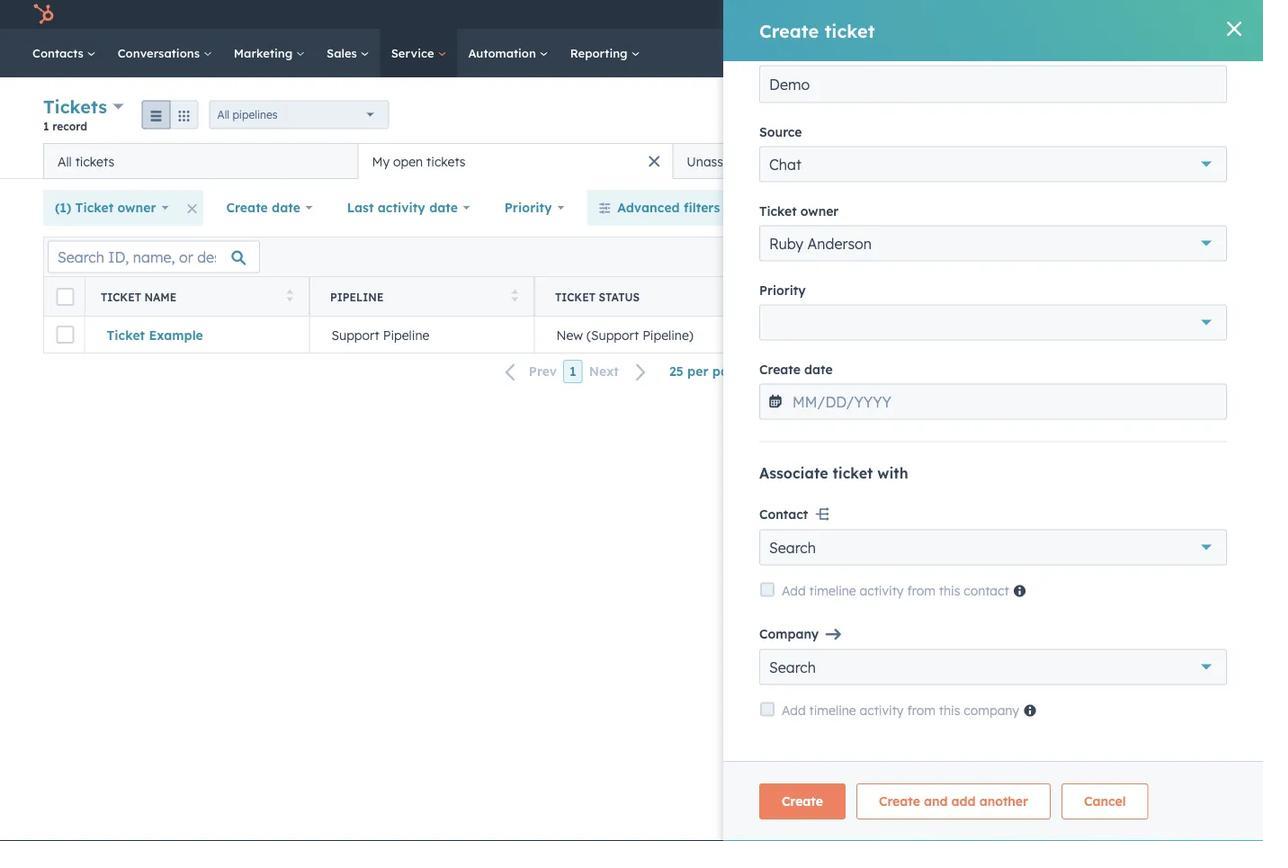 Task type: describe. For each thing, give the bounding box(es) containing it.
1 vertical spatial priority
[[1005, 290, 1061, 304]]

1 record
[[43, 119, 87, 133]]

export button
[[1060, 245, 1117, 269]]

last
[[347, 200, 374, 216]]

hubspot image
[[32, 4, 54, 25]]

reporting link
[[560, 29, 651, 77]]

made
[[1184, 7, 1215, 22]]

press to sort. element for pipeline
[[512, 289, 518, 305]]

example
[[149, 327, 203, 343]]

1 press to sort. element from the left
[[287, 289, 293, 305]]

clear all
[[764, 200, 817, 216]]

filters
[[684, 200, 720, 216]]

my open tickets
[[372, 153, 466, 169]]

Search ID, name, or description search field
[[48, 241, 260, 273]]

25 per page
[[670, 364, 745, 379]]

1 for 1 record
[[43, 119, 49, 133]]

press to sort. image
[[287, 289, 293, 302]]

service
[[391, 45, 438, 60]]

pagination navigation
[[495, 360, 658, 384]]

(support
[[587, 327, 639, 343]]

ticket status
[[555, 290, 640, 304]]

hubspot link
[[22, 4, 68, 25]]

advanced filters (2) button
[[587, 190, 753, 226]]

tickets
[[43, 95, 107, 118]]

1 - from the left
[[1007, 327, 1012, 343]]

new
[[557, 327, 583, 343]]

date for create date
[[272, 200, 301, 216]]

am
[[869, 327, 888, 343]]

ticket example
[[107, 327, 203, 343]]

all pipelines
[[217, 108, 278, 122]]

new (support pipeline)
[[557, 327, 694, 343]]

unassigned
[[687, 153, 757, 169]]

upgrade image
[[872, 8, 888, 24]]

export
[[1071, 250, 1105, 264]]

actions button
[[958, 101, 1037, 130]]

marketplaces button
[[993, 0, 1030, 29]]

page
[[713, 364, 745, 379]]

import
[[1063, 109, 1099, 122]]

open
[[393, 153, 423, 169]]

prev button
[[495, 360, 564, 384]]

reporting
[[570, 45, 631, 60]]

edit
[[1139, 250, 1159, 264]]

actions
[[973, 109, 1010, 122]]

status
[[599, 290, 640, 304]]

0 vertical spatial pipeline
[[330, 290, 384, 304]]

notifications image
[[1106, 8, 1122, 24]]

columns
[[1162, 250, 1204, 264]]

owner
[[117, 200, 156, 216]]

Search HubSpot search field
[[1011, 38, 1231, 68]]

create date button
[[215, 190, 325, 226]]

marketing link
[[223, 29, 316, 77]]

import button
[[1047, 101, 1114, 130]]

new (support pipeline) button
[[535, 317, 760, 353]]

ticket name
[[101, 290, 177, 304]]

upgrade
[[892, 9, 942, 23]]

all views
[[1154, 153, 1209, 169]]

create ticket
[[1140, 109, 1205, 122]]

per
[[688, 364, 709, 379]]

today at 11:36 am button
[[760, 317, 985, 353]]

create for create date
[[226, 200, 268, 216]]

create for create ticket
[[1140, 109, 1174, 122]]

tickets inside button
[[427, 153, 466, 169]]

service link
[[380, 29, 458, 77]]

next
[[589, 364, 619, 380]]

self made
[[1160, 7, 1215, 22]]

next button
[[583, 360, 658, 384]]

tickets banner
[[43, 94, 1221, 143]]

advanced
[[618, 200, 680, 216]]

ticket for ticket name
[[101, 290, 141, 304]]

today
[[782, 327, 817, 343]]

ruby anderson image
[[1140, 6, 1156, 23]]

search image
[[1222, 45, 1239, 61]]

clear
[[764, 200, 798, 216]]

(2)
[[724, 200, 741, 216]]

pipelines
[[233, 108, 278, 122]]

last activity date button
[[335, 190, 482, 226]]

calling icon image
[[965, 9, 981, 25]]

today at 11:36 am
[[782, 327, 888, 343]]

descending sort. press to sort ascending. element
[[962, 289, 969, 305]]



Task type: vqa. For each thing, say whether or not it's contained in the screenshot.
1st Press to sort. element from right
yes



Task type: locate. For each thing, give the bounding box(es) containing it.
all for all views
[[1154, 153, 1170, 169]]

press to sort. element for priority
[[1187, 289, 1194, 305]]

pipeline up support
[[330, 290, 384, 304]]

0 vertical spatial priority
[[505, 200, 552, 216]]

11:36
[[837, 327, 865, 343]]

conversations link
[[107, 29, 223, 77]]

2 horizontal spatial date
[[826, 290, 854, 304]]

1 horizontal spatial press to sort. element
[[512, 289, 518, 305]]

0 vertical spatial create
[[1140, 109, 1174, 122]]

support pipeline
[[332, 327, 430, 343]]

0 horizontal spatial tickets
[[75, 153, 114, 169]]

(1) ticket owner
[[55, 200, 156, 216]]

press to sort. image
[[512, 289, 518, 302]]

contacts
[[32, 45, 87, 60]]

2 vertical spatial create
[[780, 290, 822, 304]]

menu
[[861, 0, 1242, 36]]

date left (cdt)
[[826, 290, 854, 304]]

all views link
[[1142, 143, 1221, 179]]

create
[[1140, 109, 1174, 122], [226, 200, 268, 216], [780, 290, 822, 304]]

create date
[[226, 200, 301, 216]]

prev
[[529, 364, 557, 380]]

unassigned tickets button
[[673, 143, 988, 179]]

1 horizontal spatial priority
[[1005, 290, 1061, 304]]

sales
[[327, 45, 361, 60]]

help image
[[1038, 8, 1054, 24]]

all tickets
[[58, 153, 114, 169]]

all inside button
[[58, 153, 72, 169]]

all left the "pipelines" on the top left of page
[[217, 108, 230, 122]]

all for all pipelines
[[217, 108, 230, 122]]

views
[[1174, 153, 1209, 169]]

date for create date (cdt)
[[826, 290, 854, 304]]

25 per page button
[[658, 354, 769, 390]]

sales link
[[316, 29, 380, 77]]

marketplaces image
[[1003, 8, 1020, 24]]

date
[[272, 200, 301, 216], [429, 200, 458, 216], [826, 290, 854, 304]]

self made button
[[1129, 0, 1242, 29]]

1 vertical spatial pipeline
[[383, 327, 430, 343]]

edit columns
[[1139, 250, 1204, 264]]

priority up the --
[[1005, 290, 1061, 304]]

-
[[1007, 327, 1012, 343], [1012, 327, 1017, 343]]

advanced filters (2)
[[618, 200, 741, 216]]

1 inside button
[[570, 364, 577, 379]]

support
[[332, 327, 380, 343]]

(cdt)
[[857, 290, 886, 304]]

create for create date (cdt)
[[780, 290, 822, 304]]

date right activity
[[429, 200, 458, 216]]

all right clear
[[801, 200, 817, 216]]

help button
[[1030, 0, 1061, 29]]

0 horizontal spatial press to sort. element
[[287, 289, 293, 305]]

ticket
[[75, 200, 114, 216], [101, 290, 141, 304], [555, 290, 596, 304], [107, 327, 145, 343]]

settings image
[[1072, 8, 1088, 24]]

all down 1 record
[[58, 153, 72, 169]]

1 horizontal spatial date
[[429, 200, 458, 216]]

support pipeline button
[[310, 317, 535, 353]]

--
[[1007, 327, 1017, 343]]

menu containing self made
[[861, 0, 1242, 36]]

press to sort. element
[[287, 289, 293, 305], [512, 289, 518, 305], [1187, 289, 1194, 305]]

my
[[372, 153, 390, 169]]

priority down my open tickets button
[[505, 200, 552, 216]]

tickets up clear
[[761, 153, 800, 169]]

automation link
[[458, 29, 560, 77]]

tickets right 'open'
[[427, 153, 466, 169]]

priority inside popup button
[[505, 200, 552, 216]]

2 horizontal spatial press to sort. element
[[1187, 289, 1194, 305]]

date inside last activity date popup button
[[429, 200, 458, 216]]

0 horizontal spatial 1
[[43, 119, 49, 133]]

conversations
[[118, 45, 203, 60]]

1 right prev
[[570, 364, 577, 379]]

ticket for ticket status
[[555, 290, 596, 304]]

settings link
[[1061, 0, 1099, 29]]

pipeline right support
[[383, 327, 430, 343]]

name
[[144, 290, 177, 304]]

ticket right (1)
[[75, 200, 114, 216]]

create left ticket
[[1140, 109, 1174, 122]]

1 vertical spatial 1
[[570, 364, 577, 379]]

0 horizontal spatial create
[[226, 200, 268, 216]]

-- button
[[985, 317, 1210, 353]]

create ticket button
[[1125, 101, 1221, 130]]

2 horizontal spatial tickets
[[761, 153, 800, 169]]

ticket down ticket name on the top left of page
[[107, 327, 145, 343]]

create inside popup button
[[226, 200, 268, 216]]

2 press to sort. element from the left
[[512, 289, 518, 305]]

create up today at the right top of the page
[[780, 290, 822, 304]]

tickets for unassigned tickets
[[761, 153, 800, 169]]

2 tickets from the left
[[427, 153, 466, 169]]

edit columns button
[[1128, 245, 1216, 269]]

last activity date
[[347, 200, 458, 216]]

1 horizontal spatial create
[[780, 290, 822, 304]]

2 horizontal spatial create
[[1140, 109, 1174, 122]]

create down all tickets button
[[226, 200, 268, 216]]

all for all tickets
[[58, 153, 72, 169]]

ticket
[[1177, 109, 1205, 122]]

ticket example link
[[107, 327, 288, 343]]

all inside "button"
[[801, 200, 817, 216]]

2 - from the left
[[1012, 327, 1017, 343]]

calling icon button
[[957, 2, 988, 28]]

1 vertical spatial create
[[226, 200, 268, 216]]

tickets down record
[[75, 153, 114, 169]]

notifications button
[[1099, 0, 1129, 29]]

marketing
[[234, 45, 296, 60]]

group inside tickets banner
[[142, 100, 199, 129]]

date inside create date popup button
[[272, 200, 301, 216]]

all inside popup button
[[217, 108, 230, 122]]

1 inside tickets banner
[[43, 119, 49, 133]]

priority button
[[493, 190, 576, 226]]

activity
[[378, 200, 426, 216]]

group
[[142, 100, 199, 129]]

ticket for ticket example
[[107, 327, 145, 343]]

date left the last
[[272, 200, 301, 216]]

at
[[821, 327, 833, 343]]

all
[[217, 108, 230, 122], [1154, 153, 1170, 169], [58, 153, 72, 169], [801, 200, 817, 216]]

clear all button
[[753, 190, 829, 226]]

priority
[[505, 200, 552, 216], [1005, 290, 1061, 304]]

0 horizontal spatial date
[[272, 200, 301, 216]]

1 left record
[[43, 119, 49, 133]]

all tickets button
[[43, 143, 358, 179]]

25
[[670, 364, 684, 379]]

pipeline)
[[643, 327, 694, 343]]

automation
[[468, 45, 540, 60]]

ticket inside popup button
[[75, 200, 114, 216]]

search button
[[1213, 38, 1248, 68]]

1 horizontal spatial 1
[[570, 364, 577, 379]]

tickets for all tickets
[[75, 153, 114, 169]]

3 press to sort. element from the left
[[1187, 289, 1194, 305]]

unassigned tickets
[[687, 153, 800, 169]]

create inside button
[[1140, 109, 1174, 122]]

0 horizontal spatial priority
[[505, 200, 552, 216]]

(1) ticket owner button
[[43, 190, 180, 226]]

1 horizontal spatial tickets
[[427, 153, 466, 169]]

tickets
[[75, 153, 114, 169], [427, 153, 466, 169], [761, 153, 800, 169]]

1 tickets from the left
[[75, 153, 114, 169]]

0 vertical spatial 1
[[43, 119, 49, 133]]

1 button
[[564, 360, 583, 383]]

record
[[52, 119, 87, 133]]

ticket up new
[[555, 290, 596, 304]]

ticket left name
[[101, 290, 141, 304]]

(1)
[[55, 200, 71, 216]]

pipeline inside button
[[383, 327, 430, 343]]

all left views on the top right of the page
[[1154, 153, 1170, 169]]

1 for 1
[[570, 364, 577, 379]]

create date (cdt)
[[780, 290, 886, 304]]

3 tickets from the left
[[761, 153, 800, 169]]

contacts link
[[22, 29, 107, 77]]

my open tickets button
[[358, 143, 673, 179]]

self
[[1160, 7, 1181, 22]]



